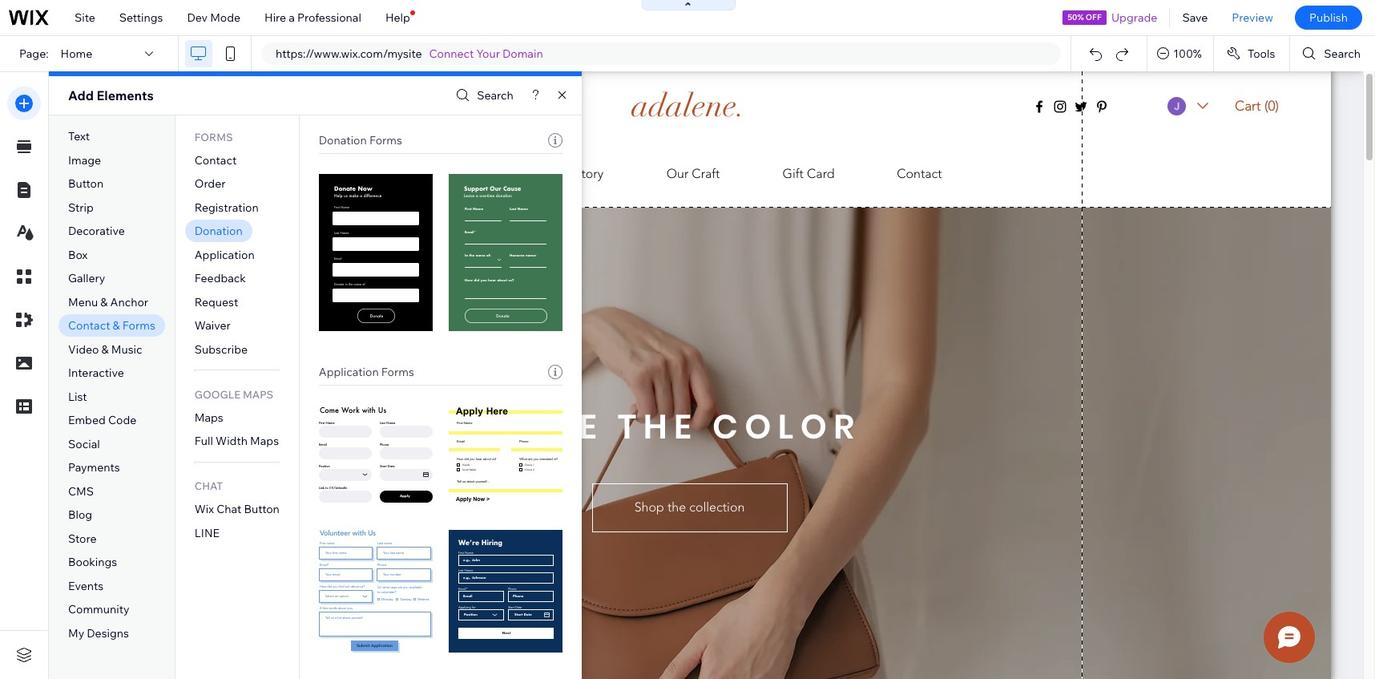 Task type: vqa. For each thing, say whether or not it's contained in the screenshot.
the bottom Section:
no



Task type: describe. For each thing, give the bounding box(es) containing it.
0 vertical spatial maps
[[243, 388, 274, 401]]

add
[[68, 87, 94, 103]]

elements
[[97, 87, 154, 103]]

full width maps
[[195, 434, 279, 448]]

1 vertical spatial button
[[244, 502, 280, 517]]

off
[[1086, 12, 1102, 22]]

upgrade
[[1112, 10, 1158, 25]]

google maps
[[195, 388, 274, 401]]

preview button
[[1220, 0, 1286, 35]]

0 horizontal spatial button
[[68, 177, 104, 191]]

designs
[[87, 626, 129, 641]]

anchor
[[110, 295, 148, 309]]

payments
[[68, 460, 120, 475]]

domain
[[503, 46, 543, 61]]

connect
[[429, 46, 474, 61]]

request
[[195, 295, 238, 309]]

social
[[68, 437, 100, 451]]

50% off
[[1068, 12, 1102, 22]]

wix chat button
[[195, 502, 280, 517]]

& for video
[[101, 342, 109, 357]]

wix
[[195, 502, 214, 517]]

save
[[1183, 10, 1208, 25]]

100%
[[1174, 46, 1202, 61]]

donation forms
[[319, 133, 402, 148]]

text
[[68, 129, 90, 144]]

bookings
[[68, 555, 117, 570]]

blog
[[68, 508, 92, 522]]

tools button
[[1214, 36, 1290, 71]]

code
[[108, 413, 136, 428]]

1 horizontal spatial search
[[1325, 46, 1361, 61]]

full
[[195, 434, 213, 448]]

professional
[[297, 10, 361, 25]]

music
[[111, 342, 142, 357]]

hire
[[265, 10, 286, 25]]

100% button
[[1148, 36, 1214, 71]]

mode
[[210, 10, 241, 25]]

contact for contact & forms
[[68, 319, 110, 333]]

embed
[[68, 413, 106, 428]]

application for application
[[195, 248, 255, 262]]

0 vertical spatial chat
[[195, 480, 223, 493]]

google
[[195, 388, 241, 401]]

menu & anchor
[[68, 295, 148, 309]]

50%
[[1068, 12, 1084, 22]]

community
[[68, 602, 130, 617]]

1 vertical spatial search
[[477, 88, 514, 103]]

home
[[61, 46, 92, 61]]

dev
[[187, 10, 208, 25]]



Task type: locate. For each thing, give the bounding box(es) containing it.
application forms
[[319, 365, 414, 379]]

maps
[[243, 388, 274, 401], [195, 410, 223, 425], [250, 434, 279, 448]]

https://www.wix.com/mysite connect your domain
[[276, 46, 543, 61]]

interactive
[[68, 366, 124, 380]]

https://www.wix.com/mysite
[[276, 46, 422, 61]]

a
[[289, 10, 295, 25]]

contact for contact
[[195, 153, 237, 167]]

& for contact
[[113, 319, 120, 333]]

2 vertical spatial maps
[[250, 434, 279, 448]]

contact up order on the top of the page
[[195, 153, 237, 167]]

dev mode
[[187, 10, 241, 25]]

chat
[[195, 480, 223, 493], [217, 502, 242, 517]]

1 horizontal spatial donation
[[319, 133, 367, 148]]

0 vertical spatial &
[[100, 295, 108, 309]]

hire a professional
[[265, 10, 361, 25]]

image
[[68, 153, 101, 167]]

forms
[[195, 130, 233, 143], [370, 133, 402, 148], [123, 319, 155, 333], [381, 365, 414, 379]]

button down image
[[68, 177, 104, 191]]

maps right the google
[[243, 388, 274, 401]]

donation for donation forms
[[319, 133, 367, 148]]

contact
[[195, 153, 237, 167], [68, 319, 110, 333]]

my designs
[[68, 626, 129, 641]]

add elements
[[68, 87, 154, 103]]

strip
[[68, 200, 94, 215]]

1 vertical spatial donation
[[195, 224, 243, 238]]

maps right width
[[250, 434, 279, 448]]

application for application forms
[[319, 365, 379, 379]]

feedback
[[195, 271, 246, 286]]

search button down your
[[452, 84, 514, 107]]

registration
[[195, 200, 259, 215]]

1 vertical spatial maps
[[195, 410, 223, 425]]

1 horizontal spatial application
[[319, 365, 379, 379]]

publish button
[[1295, 6, 1363, 30]]

0 horizontal spatial donation
[[195, 224, 243, 238]]

gallery
[[68, 271, 105, 286]]

0 horizontal spatial search
[[477, 88, 514, 103]]

chat up wix
[[195, 480, 223, 493]]

my
[[68, 626, 84, 641]]

search
[[1325, 46, 1361, 61], [477, 88, 514, 103]]

0 vertical spatial donation
[[319, 133, 367, 148]]

save button
[[1171, 0, 1220, 35]]

1 vertical spatial application
[[319, 365, 379, 379]]

waiver
[[195, 319, 231, 333]]

donation
[[319, 133, 367, 148], [195, 224, 243, 238]]

1 vertical spatial contact
[[68, 319, 110, 333]]

1 horizontal spatial search button
[[1291, 36, 1376, 71]]

help
[[386, 10, 410, 25]]

width
[[216, 434, 248, 448]]

store
[[68, 531, 97, 546]]

publish
[[1310, 10, 1348, 25]]

0 vertical spatial button
[[68, 177, 104, 191]]

donation for donation
[[195, 224, 243, 238]]

your
[[477, 46, 500, 61]]

preview
[[1232, 10, 1274, 25]]

0 vertical spatial contact
[[195, 153, 237, 167]]

search button down publish
[[1291, 36, 1376, 71]]

box
[[68, 248, 88, 262]]

1 vertical spatial &
[[113, 319, 120, 333]]

1 horizontal spatial button
[[244, 502, 280, 517]]

decorative
[[68, 224, 125, 238]]

events
[[68, 579, 104, 593]]

contact & forms
[[68, 319, 155, 333]]

tools
[[1248, 46, 1276, 61]]

list
[[68, 389, 87, 404]]

button
[[68, 177, 104, 191], [244, 502, 280, 517]]

1 vertical spatial search button
[[452, 84, 514, 107]]

embed code
[[68, 413, 136, 428]]

video & music
[[68, 342, 142, 357]]

0 vertical spatial search button
[[1291, 36, 1376, 71]]

site
[[75, 10, 95, 25]]

subscribe
[[195, 342, 248, 357]]

line
[[195, 526, 220, 540]]

0 horizontal spatial contact
[[68, 319, 110, 333]]

menu
[[68, 295, 98, 309]]

settings
[[119, 10, 163, 25]]

search down your
[[477, 88, 514, 103]]

application
[[195, 248, 255, 262], [319, 365, 379, 379]]

video
[[68, 342, 99, 357]]

0 vertical spatial application
[[195, 248, 255, 262]]

0 horizontal spatial application
[[195, 248, 255, 262]]

1 vertical spatial chat
[[217, 502, 242, 517]]

2 vertical spatial &
[[101, 342, 109, 357]]

search down 'publish' button
[[1325, 46, 1361, 61]]

& down menu & anchor
[[113, 319, 120, 333]]

cms
[[68, 484, 94, 499]]

0 horizontal spatial search button
[[452, 84, 514, 107]]

search button
[[1291, 36, 1376, 71], [452, 84, 514, 107]]

chat right wix
[[217, 502, 242, 517]]

1 horizontal spatial contact
[[195, 153, 237, 167]]

maps up full
[[195, 410, 223, 425]]

0 vertical spatial search
[[1325, 46, 1361, 61]]

button right wix
[[244, 502, 280, 517]]

&
[[100, 295, 108, 309], [113, 319, 120, 333], [101, 342, 109, 357]]

order
[[195, 177, 226, 191]]

contact up video on the left of the page
[[68, 319, 110, 333]]

& right menu
[[100, 295, 108, 309]]

& for menu
[[100, 295, 108, 309]]

& right video on the left of the page
[[101, 342, 109, 357]]



